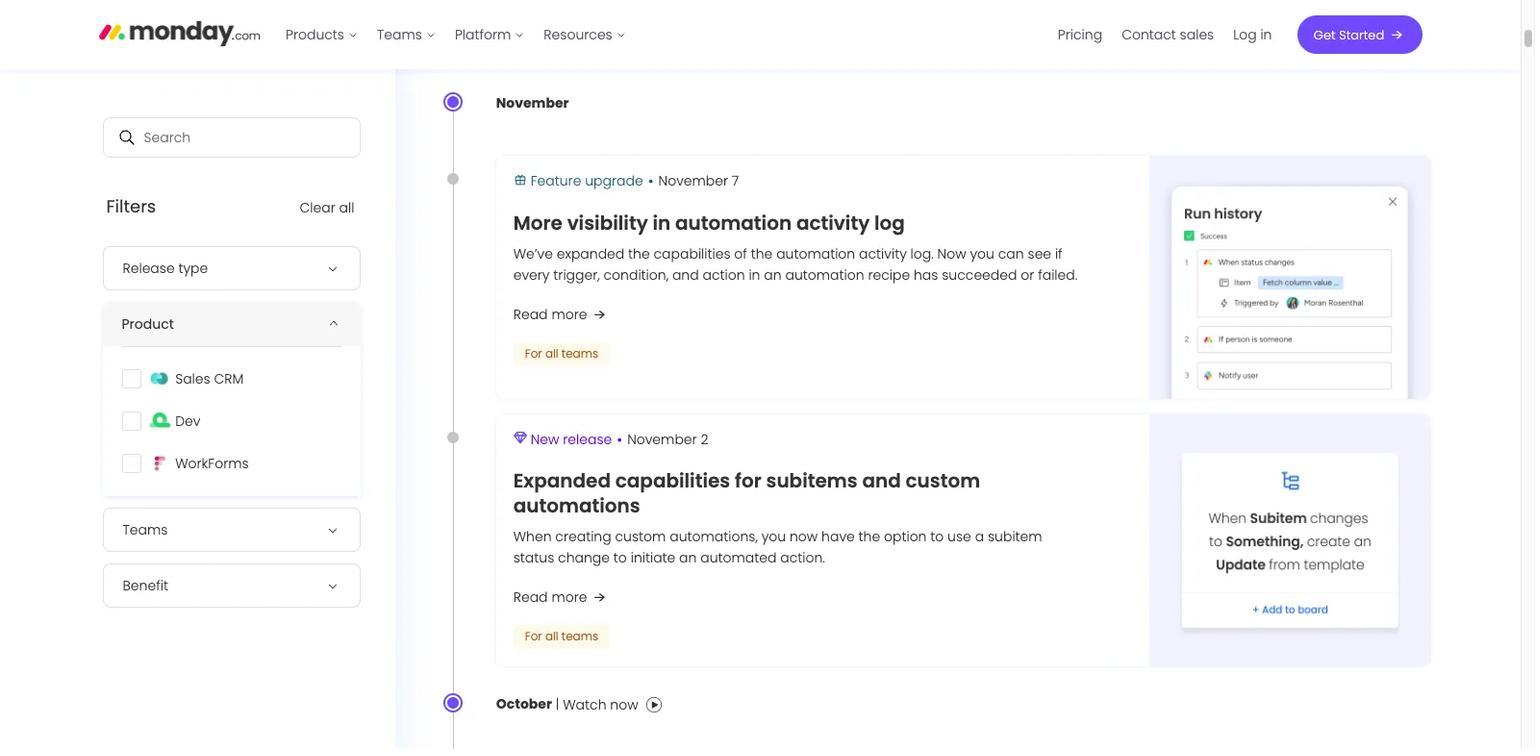 Task type: describe. For each thing, give the bounding box(es) containing it.
teams for we've
[[562, 345, 599, 362]]

action level automation activity log image
[[1150, 156, 1431, 399]]

1 vertical spatial custom
[[615, 527, 666, 547]]

clear all
[[300, 198, 355, 217]]

0 vertical spatial custom
[[906, 468, 981, 495]]

clear
[[300, 198, 336, 217]]

capabilities inside more visibility in automation activity log we've expanded the capabilities of the automation activity log. now you can see if every trigger, condition, and action in an automation recipe has succeeded or failed.
[[654, 244, 731, 263]]

upgrade
[[585, 172, 644, 191]]

has
[[914, 265, 939, 285]]

an inside the expanded capabilities for subitems and custom automations when creating custom automations, you now have the option to use a subitem status change to initiate an automated action.
[[680, 549, 697, 568]]

creating
[[556, 527, 612, 547]]

read more link for we've
[[514, 303, 611, 326]]

automations
[[514, 493, 641, 520]]

when
[[514, 527, 552, 547]]

log
[[875, 209, 905, 236]]

for all teams for we've
[[525, 345, 599, 362]]

contact sales button
[[1113, 19, 1224, 50]]

type
[[178, 259, 208, 278]]

read for we've
[[514, 305, 548, 324]]

november for visibility
[[659, 172, 729, 191]]

all for expanded
[[546, 628, 559, 645]]

teams for the teams link
[[377, 25, 422, 44]]

sales
[[1180, 25, 1215, 44]]

every
[[514, 265, 550, 285]]

november for capabilities
[[628, 430, 697, 449]]

0 horizontal spatial the
[[629, 244, 650, 263]]

2
[[701, 430, 709, 449]]

succeeded
[[942, 265, 1018, 285]]

0 vertical spatial automation
[[676, 209, 792, 236]]

more for automations
[[552, 588, 587, 607]]

benefit
[[123, 576, 168, 596]]

&
[[579, 15, 595, 46]]

automated
[[701, 549, 777, 568]]

release
[[123, 259, 175, 278]]

have
[[822, 527, 855, 547]]

feature upgrade • november 7
[[531, 171, 739, 193]]

get started
[[1314, 26, 1385, 44]]

we've
[[514, 244, 553, 263]]

product button
[[102, 302, 360, 347]]

initiate
[[631, 549, 676, 568]]

expanded capabilities for subitems and custom automations when creating custom automations, you now have the option to use a subitem status change to initiate an automated action.
[[514, 468, 1043, 568]]

see
[[1028, 244, 1052, 263]]

0 vertical spatial november
[[496, 94, 569, 113]]

releases
[[601, 15, 703, 46]]

platform
[[455, 25, 511, 44]]

now inside the expanded capabilities for subitems and custom automations when creating custom automations, you now have the option to use a subitem status change to initiate an automated action.
[[790, 527, 818, 547]]

0 vertical spatial activity
[[797, 209, 870, 236]]

can
[[999, 244, 1025, 263]]

log
[[1234, 25, 1257, 44]]

use
[[948, 527, 972, 547]]

the inside the expanded capabilities for subitems and custom automations when creating custom automations, you now have the option to use a subitem status change to initiate an automated action.
[[859, 527, 881, 547]]

get started button
[[1298, 15, 1423, 54]]

watch now button
[[563, 690, 662, 721]]

sales
[[175, 370, 210, 389]]

for for automations
[[525, 628, 542, 645]]

started
[[1340, 26, 1385, 44]]

2 vertical spatial in
[[749, 265, 761, 285]]

and inside more visibility in automation activity log we've expanded the capabilities of the automation activity log. now you can see if every trigger, condition, and action in an automation recipe has succeeded or failed.
[[673, 265, 699, 285]]

october
[[496, 695, 552, 714]]

resources
[[544, 25, 613, 44]]

a
[[975, 527, 985, 547]]

feature release icon image
[[514, 432, 527, 444]]

1 vertical spatial activity
[[859, 244, 907, 263]]

crm
[[214, 370, 244, 389]]

read more for we've
[[514, 305, 587, 324]]

read more link for automations
[[514, 586, 611, 609]]

benefit button
[[102, 564, 360, 608]]

crm image
[[149, 370, 171, 389]]

you inside more visibility in automation activity log we've expanded the capabilities of the automation activity log. now you can see if every trigger, condition, and action in an automation recipe has succeeded or failed.
[[970, 244, 995, 263]]

|
[[552, 695, 563, 714]]

pricing
[[1058, 25, 1103, 44]]

get
[[1314, 26, 1336, 44]]

all
[[444, 15, 469, 46]]

list containing products
[[276, 0, 636, 69]]

clear all button
[[300, 198, 355, 217]]

now inside button
[[610, 696, 639, 715]]

0 vertical spatial in
[[1261, 25, 1273, 44]]

more visibility in automation activity log we've expanded the capabilities of the automation activity log. now you can see if every trigger, condition, and action in an automation recipe has succeeded or failed.
[[514, 209, 1078, 285]]

of
[[735, 244, 748, 263]]

platform link
[[445, 19, 534, 50]]

watch now
[[563, 696, 639, 715]]

sales crm
[[175, 370, 244, 389]]

failed.
[[1039, 265, 1078, 285]]

for for we've
[[525, 345, 542, 362]]

feature
[[531, 172, 582, 191]]



Task type: locate. For each thing, give the bounding box(es) containing it.
automation up 'of'
[[676, 209, 792, 236]]

more
[[514, 209, 563, 236]]

in down 'feature upgrade • november 7' at the left top
[[653, 209, 671, 236]]

an right action
[[764, 265, 782, 285]]

1 vertical spatial an
[[680, 549, 697, 568]]

action
[[703, 265, 745, 285]]

whats new when subitem status change  automation trigger image
[[1150, 414, 1431, 667]]

the right 'of'
[[751, 244, 773, 263]]

now
[[938, 244, 967, 263]]

1 vertical spatial more
[[552, 588, 587, 607]]

1 horizontal spatial and
[[863, 468, 902, 495]]

release type
[[123, 259, 208, 278]]

more down 'trigger,'
[[552, 305, 587, 324]]

• right upgrade on the left top of the page
[[648, 171, 654, 193]]

you
[[970, 244, 995, 263], [762, 527, 786, 547]]

1 horizontal spatial the
[[751, 244, 773, 263]]

log in link
[[1224, 19, 1282, 50]]

november down "updates"
[[496, 94, 569, 113]]

list
[[276, 0, 636, 69], [1049, 0, 1282, 69]]

the up condition,
[[629, 244, 650, 263]]

2 vertical spatial automation
[[786, 265, 865, 285]]

action.
[[781, 549, 826, 568]]

teams inside main element
[[377, 25, 422, 44]]

1 vertical spatial automation
[[777, 244, 856, 263]]

0 horizontal spatial teams
[[123, 521, 168, 540]]

in right action
[[749, 265, 761, 285]]

7
[[732, 172, 739, 191]]

0 vertical spatial all
[[339, 198, 355, 217]]

1 more from the top
[[552, 305, 587, 324]]

automation
[[676, 209, 792, 236], [777, 244, 856, 263], [786, 265, 865, 285]]

2 read more link from the top
[[514, 586, 611, 609]]

0 horizontal spatial •
[[617, 429, 623, 451]]

1 teams from the top
[[562, 345, 599, 362]]

2 vertical spatial all
[[546, 628, 559, 645]]

an
[[764, 265, 782, 285], [680, 549, 697, 568]]

dev
[[175, 412, 201, 431]]

read more
[[514, 305, 587, 324], [514, 588, 587, 607]]

2 teams from the top
[[562, 628, 599, 645]]

0 horizontal spatial now
[[610, 696, 639, 715]]

1 horizontal spatial custom
[[906, 468, 981, 495]]

read more link down 'trigger,'
[[514, 303, 611, 326]]

1 vertical spatial to
[[614, 549, 627, 568]]

automation right 'of'
[[777, 244, 856, 263]]

1 read more link from the top
[[514, 303, 611, 326]]

1 vertical spatial all
[[546, 345, 559, 362]]

capabilities down 2
[[616, 468, 731, 495]]

1 for all teams from the top
[[525, 345, 599, 362]]

condition,
[[604, 265, 669, 285]]

workforms
[[175, 454, 249, 474]]

and inside the expanded capabilities for subitems and custom automations when creating custom automations, you now have the option to use a subitem status change to initiate an automated action.
[[863, 468, 902, 495]]

log.
[[911, 244, 934, 263]]

and up option
[[863, 468, 902, 495]]

recipe
[[868, 265, 910, 285]]

0 vertical spatial teams
[[562, 345, 599, 362]]

0 vertical spatial read more
[[514, 305, 587, 324]]

more for we've
[[552, 305, 587, 324]]

activity
[[797, 209, 870, 236], [859, 244, 907, 263]]

1 horizontal spatial teams
[[377, 25, 422, 44]]

1 horizontal spatial to
[[931, 527, 944, 547]]

products
[[286, 25, 345, 44]]

teams up benefit
[[123, 521, 168, 540]]

read down every
[[514, 305, 548, 324]]

0 horizontal spatial in
[[653, 209, 671, 236]]

teams
[[377, 25, 422, 44], [123, 521, 168, 540]]

dev option
[[110, 404, 353, 439]]

1 vertical spatial capabilities
[[616, 468, 731, 495]]

to
[[931, 527, 944, 547], [614, 549, 627, 568]]

or
[[1021, 265, 1035, 285]]

more
[[552, 305, 587, 324], [552, 588, 587, 607]]

teams
[[562, 345, 599, 362], [562, 628, 599, 645]]

november left 2
[[628, 430, 697, 449]]

now right watch
[[610, 696, 639, 715]]

subitem
[[988, 527, 1043, 547]]

resources link
[[534, 19, 636, 50]]

all updates & releases
[[444, 15, 703, 46]]

you up the succeeded
[[970, 244, 995, 263]]

release type button
[[102, 246, 360, 291]]

0 vertical spatial read
[[514, 305, 548, 324]]

0 horizontal spatial you
[[762, 527, 786, 547]]

for all teams
[[525, 345, 599, 362], [525, 628, 599, 645]]

all right the clear on the top left of the page
[[339, 198, 355, 217]]

more down "change"
[[552, 588, 587, 607]]

teams button
[[102, 508, 360, 552]]

2 read more from the top
[[514, 588, 587, 607]]

0 horizontal spatial custom
[[615, 527, 666, 547]]

custom up use
[[906, 468, 981, 495]]

november inside 'feature upgrade • november 7'
[[659, 172, 729, 191]]

to left initiate
[[614, 549, 627, 568]]

read for automations
[[514, 588, 548, 607]]

automations,
[[670, 527, 758, 547]]

change
[[558, 549, 610, 568]]

read more for automations
[[514, 588, 587, 607]]

november
[[496, 94, 569, 113], [659, 172, 729, 191], [628, 430, 697, 449]]

expanded
[[557, 244, 625, 263]]

0 horizontal spatial and
[[673, 265, 699, 285]]

2 horizontal spatial in
[[1261, 25, 1273, 44]]

updates
[[476, 15, 572, 46]]

1 horizontal spatial now
[[790, 527, 818, 547]]

activity left log
[[797, 209, 870, 236]]

if
[[1056, 244, 1063, 263]]

for all teams for automations
[[525, 628, 599, 645]]

new
[[531, 430, 560, 449]]

an down automations,
[[680, 549, 697, 568]]

in right log
[[1261, 25, 1273, 44]]

• for visibility
[[648, 171, 654, 193]]

1 vertical spatial in
[[653, 209, 671, 236]]

dev image
[[149, 412, 171, 431]]

you up action.
[[762, 527, 786, 547]]

product
[[122, 315, 174, 334]]

new feature upgrade icon image
[[514, 173, 527, 187]]

read more link down "change"
[[514, 586, 611, 609]]

the right 'have' at right
[[859, 527, 881, 547]]

1 horizontal spatial in
[[749, 265, 761, 285]]

workforms option
[[110, 447, 353, 481]]

teams down 'trigger,'
[[562, 345, 599, 362]]

0 vertical spatial •
[[648, 171, 654, 193]]

november inside new release • november 2
[[628, 430, 697, 449]]

list containing pricing
[[1049, 0, 1282, 69]]

1 vertical spatial •
[[617, 429, 623, 451]]

and left action
[[673, 265, 699, 285]]

for down every
[[525, 345, 542, 362]]

for
[[735, 468, 762, 495]]

teams for automations
[[562, 628, 599, 645]]

filters
[[106, 194, 156, 219]]

to left use
[[931, 527, 944, 547]]

for all teams up |
[[525, 628, 599, 645]]

0 vertical spatial now
[[790, 527, 818, 547]]

0 vertical spatial for
[[525, 345, 542, 362]]

teams inside popup button
[[123, 521, 168, 540]]

products link
[[276, 19, 368, 50]]

• for capabilities
[[617, 429, 623, 451]]

all down every
[[546, 345, 559, 362]]

for all teams down 'trigger,'
[[525, 345, 599, 362]]

2 for all teams from the top
[[525, 628, 599, 645]]

0 vertical spatial and
[[673, 265, 699, 285]]

for
[[525, 345, 542, 362], [525, 628, 542, 645]]

2 for from the top
[[525, 628, 542, 645]]

teams link
[[368, 19, 445, 50]]

log in
[[1234, 25, 1273, 44]]

the
[[629, 244, 650, 263], [751, 244, 773, 263], [859, 527, 881, 547]]

0 vertical spatial teams
[[377, 25, 422, 44]]

contact sales
[[1122, 25, 1215, 44]]

capabilities inside the expanded capabilities for subitems and custom automations when creating custom automations, you now have the option to use a subitem status change to initiate an automated action.
[[616, 468, 731, 495]]

1 horizontal spatial •
[[648, 171, 654, 193]]

watch now link
[[563, 690, 662, 721]]

1 vertical spatial for
[[525, 628, 542, 645]]

read more link
[[514, 303, 611, 326], [514, 586, 611, 609]]

0 vertical spatial read more link
[[514, 303, 611, 326]]

1 vertical spatial teams
[[123, 521, 168, 540]]

teams left all
[[377, 25, 422, 44]]

trigger,
[[554, 265, 600, 285]]

1 vertical spatial you
[[762, 527, 786, 547]]

1 read from the top
[[514, 305, 548, 324]]

capabilities up action
[[654, 244, 731, 263]]

main element
[[276, 0, 1423, 69]]

option
[[884, 527, 927, 547]]

1 vertical spatial read more
[[514, 588, 587, 607]]

1 horizontal spatial you
[[970, 244, 995, 263]]

2 more from the top
[[552, 588, 587, 607]]

visibility
[[567, 209, 648, 236]]

new release • november 2
[[531, 429, 709, 451]]

0 horizontal spatial list
[[276, 0, 636, 69]]

0 vertical spatial an
[[764, 265, 782, 285]]

1 vertical spatial now
[[610, 696, 639, 715]]

workforms image
[[149, 454, 171, 474]]

monday.com logo image
[[99, 12, 261, 53]]

1 vertical spatial read
[[514, 588, 548, 607]]

now
[[790, 527, 818, 547], [610, 696, 639, 715]]

read down status
[[514, 588, 548, 607]]

1 list from the left
[[276, 0, 636, 69]]

custom up initiate
[[615, 527, 666, 547]]

1 read more from the top
[[514, 305, 587, 324]]

• right release
[[617, 429, 623, 451]]

1 vertical spatial and
[[863, 468, 902, 495]]

Search text field
[[103, 118, 359, 157]]

2 vertical spatial november
[[628, 430, 697, 449]]

teams for teams popup button
[[123, 521, 168, 540]]

november left 7
[[659, 172, 729, 191]]

0 vertical spatial capabilities
[[654, 244, 731, 263]]

read more down every
[[514, 305, 587, 324]]

1 vertical spatial november
[[659, 172, 729, 191]]

0 vertical spatial you
[[970, 244, 995, 263]]

1 for from the top
[[525, 345, 542, 362]]

1 vertical spatial teams
[[562, 628, 599, 645]]

subitems
[[766, 468, 858, 495]]

watch
[[563, 696, 607, 715]]

release
[[563, 430, 612, 449]]

all up |
[[546, 628, 559, 645]]

activity up recipe
[[859, 244, 907, 263]]

and
[[673, 265, 699, 285], [863, 468, 902, 495]]

you inside the expanded capabilities for subitems and custom automations when creating custom automations, you now have the option to use a subitem status change to initiate an automated action.
[[762, 527, 786, 547]]

0 horizontal spatial to
[[614, 549, 627, 568]]

1 horizontal spatial list
[[1049, 0, 1282, 69]]

for up the "october"
[[525, 628, 542, 645]]

pricing link
[[1049, 19, 1113, 50]]

custom
[[906, 468, 981, 495], [615, 527, 666, 547]]

0 vertical spatial more
[[552, 305, 587, 324]]

read
[[514, 305, 548, 324], [514, 588, 548, 607]]

automation left recipe
[[786, 265, 865, 285]]

now up action.
[[790, 527, 818, 547]]

0 vertical spatial for all teams
[[525, 345, 599, 362]]

expanded
[[514, 468, 611, 495]]

all for more
[[546, 345, 559, 362]]

in
[[1261, 25, 1273, 44], [653, 209, 671, 236], [749, 265, 761, 285]]

all
[[339, 198, 355, 217], [546, 345, 559, 362], [546, 628, 559, 645]]

0 vertical spatial to
[[931, 527, 944, 547]]

2 list from the left
[[1049, 0, 1282, 69]]

1 horizontal spatial an
[[764, 265, 782, 285]]

2 read from the top
[[514, 588, 548, 607]]

1 vertical spatial for all teams
[[525, 628, 599, 645]]

0 horizontal spatial an
[[680, 549, 697, 568]]

contact
[[1122, 25, 1177, 44]]

2 horizontal spatial the
[[859, 527, 881, 547]]

sales crm option
[[110, 362, 353, 397]]

read more down status
[[514, 588, 587, 607]]

teams up watch
[[562, 628, 599, 645]]

an inside more visibility in automation activity log we've expanded the capabilities of the automation activity log. now you can see if every trigger, condition, and action in an automation recipe has succeeded or failed.
[[764, 265, 782, 285]]

1 vertical spatial read more link
[[514, 586, 611, 609]]

status
[[514, 549, 555, 568]]



Task type: vqa. For each thing, say whether or not it's contained in the screenshot.
November in Feature upgrade • November 7
yes



